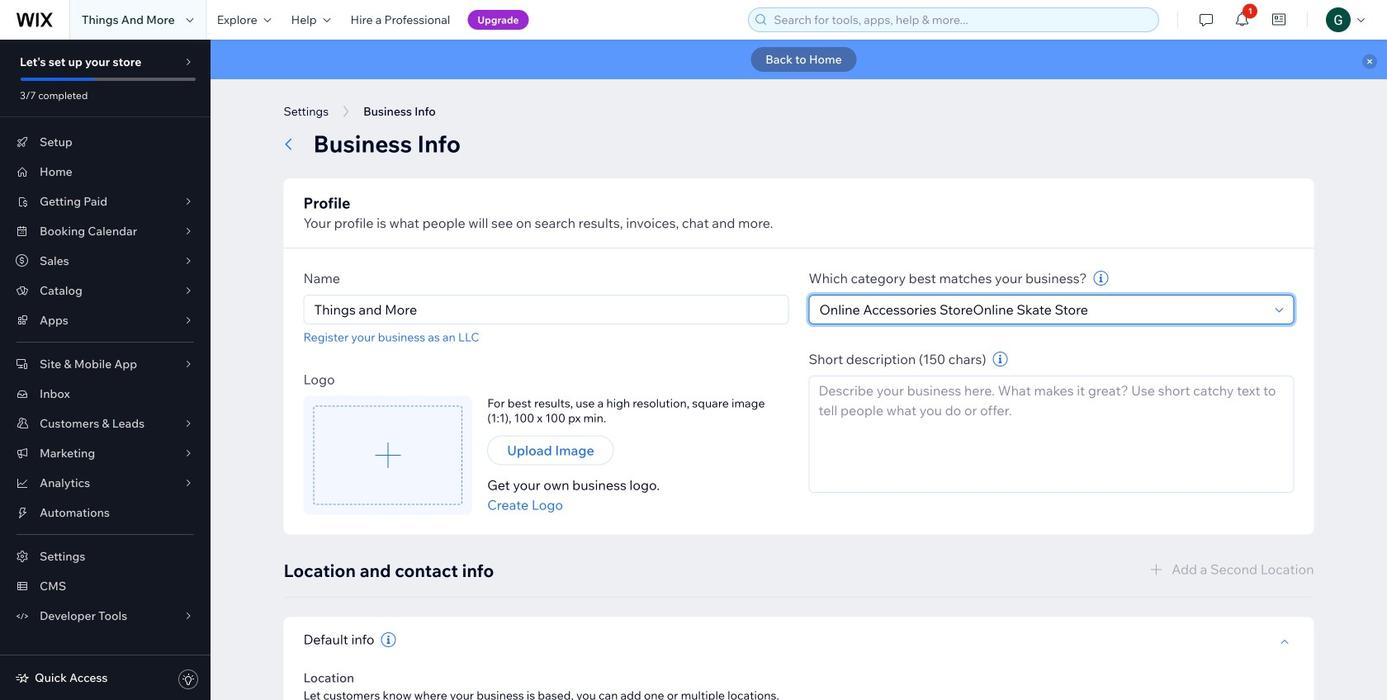Task type: describe. For each thing, give the bounding box(es) containing it.
Search for tools, apps, help & more... field
[[769, 8, 1154, 31]]



Task type: vqa. For each thing, say whether or not it's contained in the screenshot.
your to the top
no



Task type: locate. For each thing, give the bounding box(es) containing it.
sidebar element
[[0, 40, 211, 700]]

Type your business name (e.g., Amy's Shoes) field
[[309, 296, 783, 324]]

Enter your business or website type field
[[815, 296, 1270, 324]]

alert
[[211, 40, 1387, 79]]

Describe your business here. What makes it great? Use short catchy text to tell people what you do or offer. text field
[[809, 376, 1294, 493]]



